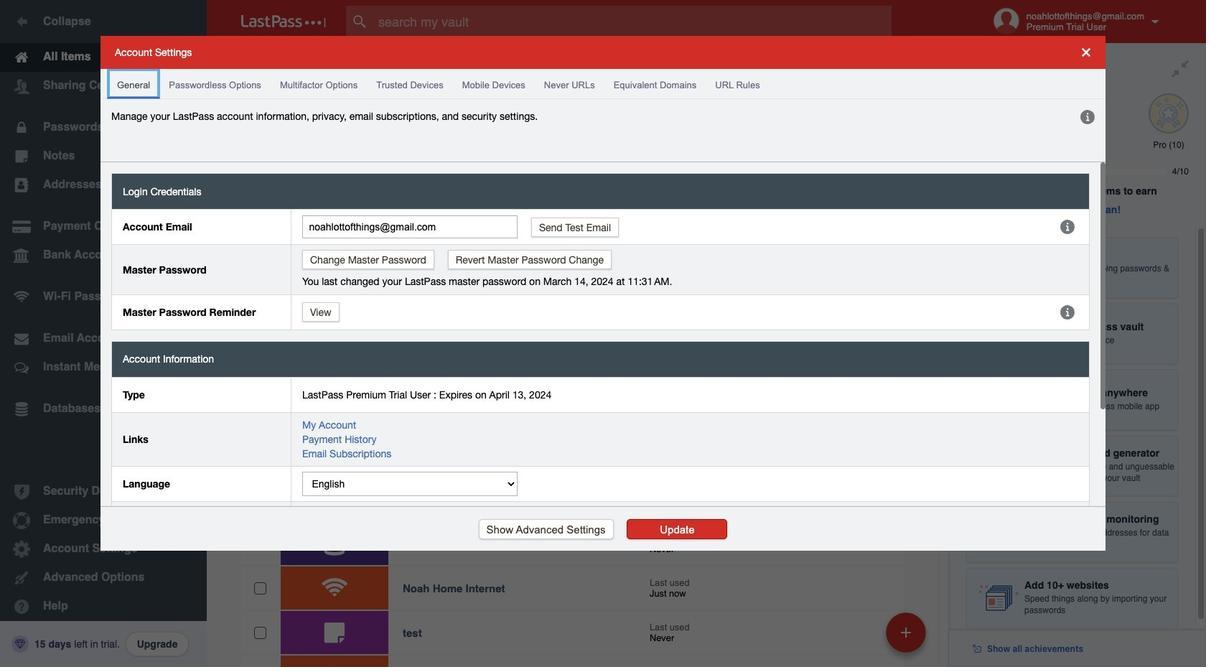 Task type: locate. For each thing, give the bounding box(es) containing it.
search my vault text field
[[346, 6, 920, 37]]

main navigation navigation
[[0, 0, 207, 667]]



Task type: describe. For each thing, give the bounding box(es) containing it.
new item image
[[902, 628, 912, 638]]

Search search field
[[346, 6, 920, 37]]

new item navigation
[[882, 609, 935, 667]]

lastpass image
[[241, 15, 326, 28]]

vault options navigation
[[207, 43, 950, 86]]



Task type: vqa. For each thing, say whether or not it's contained in the screenshot.
'LastPass' image
yes



